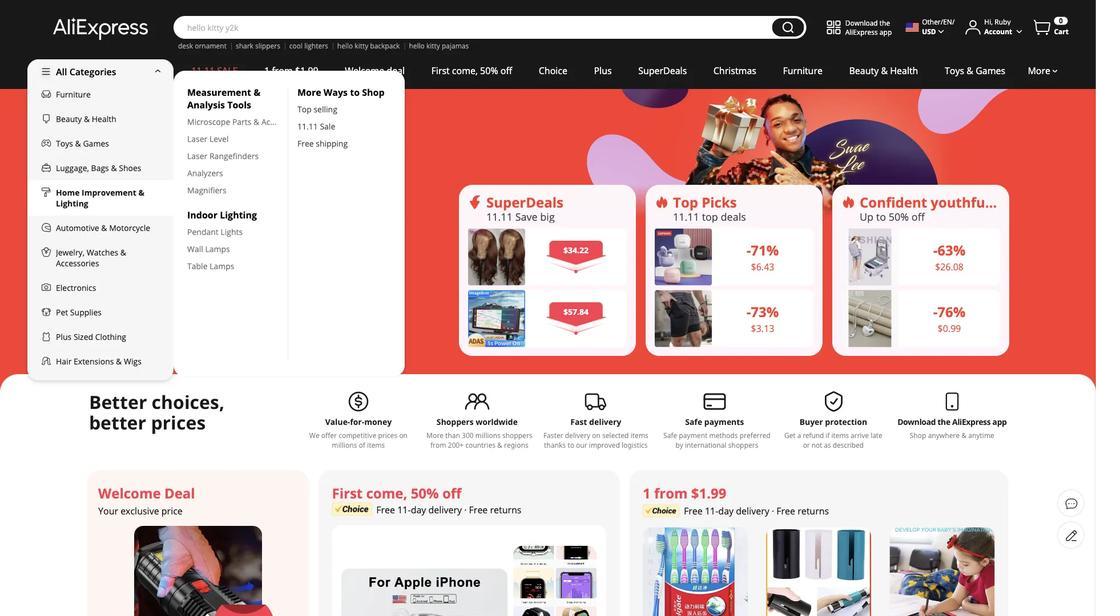 Task type: locate. For each thing, give the bounding box(es) containing it.
plus left sized
[[56, 332, 72, 343]]

free 11-day delivery · free returns for 50%
[[377, 504, 522, 517]]

up
[[860, 210, 874, 224]]

ruby
[[995, 17, 1011, 26]]

$57.84
[[564, 307, 589, 317]]

· for first come, 50% off
[[464, 504, 467, 517]]

1 horizontal spatial lighting
[[220, 209, 257, 221]]

top
[[702, 210, 718, 224]]

11.11 left save
[[487, 210, 513, 224]]

welcome deal
[[345, 65, 405, 77]]

to right up
[[876, 210, 886, 224]]

1 vertical spatial 1 from $1.99
[[643, 484, 727, 503]]

1 horizontal spatial toys
[[945, 65, 965, 77]]

plus right choice
[[594, 65, 612, 77]]

health down the categories
[[92, 114, 116, 124]]

top selling
[[298, 104, 337, 115]]

2 icon image from the left
[[655, 196, 669, 209]]

christmas gift wrapping paper cutter manual corner rounder gift wrap paper cutter kraft craft knife roll sliding line cuttrimmer image
[[766, 528, 872, 617]]

lighting inside home improvement & lighting
[[56, 198, 88, 209]]

categories
[[69, 66, 116, 78]]

1 horizontal spatial 11-
[[705, 505, 719, 518]]

beauty & health link down app
[[836, 59, 932, 82]]

0 horizontal spatial beauty & health
[[56, 114, 116, 124]]

$3.13
[[751, 323, 775, 335]]

welcome for deal
[[98, 484, 161, 503]]

1 laser from the top
[[187, 133, 207, 144]]

1 from $1.99 link
[[251, 59, 332, 82]]

1 horizontal spatial beauty
[[849, 65, 879, 77]]

$4
[[87, 132, 149, 206]]

1 vertical spatial to
[[876, 210, 886, 224]]

11.11
[[191, 65, 215, 77], [298, 121, 318, 132], [487, 210, 513, 224], [673, 210, 700, 224]]

11.11 down top selling
[[298, 121, 318, 132]]

1 vertical spatial accessories
[[56, 258, 99, 269]]

your
[[98, 505, 118, 517]]

beauty & health down all categories
[[56, 114, 116, 124]]

- inside -71% $6.43
[[747, 241, 751, 260]]

en
[[944, 17, 952, 26]]

max
[[92, 263, 111, 275]]

1 horizontal spatial more
[[1028, 65, 1051, 77]]

lamps
[[205, 244, 230, 255], [210, 261, 234, 272]]

welcome up exclusive
[[98, 484, 161, 503]]

accessories down top selling
[[262, 116, 305, 127]]

hello for hello kitty backpack
[[337, 41, 353, 51]]

games down account
[[976, 65, 1006, 77]]

&
[[881, 65, 888, 77], [967, 65, 974, 77], [254, 86, 261, 99], [84, 114, 90, 124], [254, 116, 259, 127], [75, 138, 81, 149], [111, 163, 117, 174], [138, 187, 144, 198], [101, 223, 107, 234], [120, 247, 126, 258], [116, 356, 122, 367]]

lamps for wall lamps
[[205, 244, 230, 255]]

welcome up the shop
[[345, 65, 384, 77]]

2 horizontal spatial icon image
[[842, 196, 855, 209]]

1 horizontal spatial health
[[890, 65, 919, 77]]

home
[[56, 187, 80, 198]]

hello kitty y2k text field
[[182, 22, 767, 33]]

1 vertical spatial furniture
[[56, 89, 91, 100]]

0 vertical spatial beauty
[[849, 65, 879, 77]]

other/ en /
[[922, 17, 955, 26]]

0 horizontal spatial free 11-day delivery · free returns
[[377, 504, 522, 517]]

hair extensions & wigs
[[56, 356, 142, 367]]

pet supplies link
[[27, 300, 174, 325]]

1 horizontal spatial day
[[719, 505, 734, 518]]

1 horizontal spatial icon image
[[655, 196, 669, 209]]

big
[[540, 210, 555, 224]]

kitty
[[355, 41, 368, 51], [427, 41, 440, 51]]

- inside -76% $0.99
[[933, 303, 938, 321]]

kitty left pajamas at top
[[427, 41, 440, 51]]

day for $1.99
[[719, 505, 734, 518]]

accessories inside measurement & analysis tools microscope parts & accessories
[[262, 116, 305, 127]]

1 vertical spatial plus
[[56, 332, 72, 343]]

to left the shop
[[350, 86, 360, 99]]

beauty & health
[[849, 65, 919, 77], [56, 114, 116, 124]]

more ways to shop
[[298, 86, 385, 99]]

lamps down wall lamps link
[[210, 261, 234, 272]]

product image image for -63%
[[849, 229, 892, 286]]

1 horizontal spatial top
[[673, 193, 698, 212]]

watches
[[87, 247, 118, 258]]

0 vertical spatial welcome
[[345, 65, 384, 77]]

$34.22
[[564, 245, 589, 256]]

sized
[[74, 332, 93, 343]]

price
[[162, 505, 183, 517]]

top left "top"
[[673, 193, 698, 212]]

1 vertical spatial first come, 50% off
[[332, 484, 462, 503]]

laser level link
[[187, 133, 279, 144]]

toys & games up luggage,
[[56, 138, 109, 149]]

lighting
[[56, 198, 88, 209], [220, 209, 257, 221]]

jewelry, watches & accessories link
[[27, 240, 174, 276]]

1 vertical spatial lamps
[[210, 261, 234, 272]]

63%
[[938, 241, 966, 260]]

laser up analyzers
[[187, 150, 207, 161]]

every $20 ( max $16 per order )
[[87, 198, 317, 275]]

0 horizontal spatial 11-
[[398, 504, 411, 517]]

1 horizontal spatial from
[[654, 484, 688, 503]]

beauty & health link down the categories
[[27, 107, 174, 131]]

· for 1 from $1.99
[[772, 505, 774, 518]]

50%
[[480, 65, 498, 77], [889, 210, 909, 224], [411, 484, 439, 503]]

shark slippers
[[236, 41, 280, 51]]

icon image
[[468, 196, 482, 209], [655, 196, 669, 209], [842, 196, 855, 209]]

1 horizontal spatial 50%
[[480, 65, 498, 77]]

0 vertical spatial from
[[272, 65, 293, 77]]

0 horizontal spatial ·
[[464, 504, 467, 517]]

1 vertical spatial first
[[332, 484, 363, 503]]

beauty & health link
[[836, 59, 932, 82], [27, 107, 174, 131]]

toys up luggage,
[[56, 138, 73, 149]]

$20
[[234, 198, 317, 264]]

level
[[210, 133, 229, 144]]

pet supplies
[[56, 307, 102, 318]]

0 horizontal spatial come,
[[366, 484, 407, 503]]

lighting up automotive
[[56, 198, 88, 209]]

toys
[[945, 65, 965, 77], [56, 138, 73, 149]]

hello for hello kitty pajamas
[[409, 41, 425, 51]]

hello right backpack
[[409, 41, 425, 51]]

1 vertical spatial welcome
[[98, 484, 161, 503]]

1 vertical spatial 50%
[[889, 210, 909, 224]]

welcome inside welcome deal link
[[345, 65, 384, 77]]

11- for 50%
[[398, 504, 411, 517]]

games up luggage, bags & shoes
[[83, 138, 109, 149]]

jewelry, watches & accessories
[[56, 247, 126, 269]]

toys & games link up bags
[[27, 131, 174, 156]]

toys down / on the right top
[[945, 65, 965, 77]]

come,
[[452, 65, 478, 77], [366, 484, 407, 503]]

0 horizontal spatial day
[[411, 504, 426, 517]]

selling
[[314, 104, 337, 115]]

1 horizontal spatial kitty
[[427, 41, 440, 51]]

1 kitty from the left
[[355, 41, 368, 51]]

pt
[[337, 118, 353, 136]]

0 vertical spatial games
[[976, 65, 1006, 77]]

delivery for $1.99
[[736, 505, 770, 518]]

2 laser from the top
[[187, 150, 207, 161]]

accessories up electronics
[[56, 258, 99, 269]]

free 11-day delivery · free returns for $1.99
[[684, 505, 829, 518]]

beauty down the all
[[56, 114, 82, 124]]

1 horizontal spatial furniture
[[783, 65, 823, 77]]

pajamas
[[442, 41, 469, 51]]

deals
[[721, 210, 746, 224]]

1 horizontal spatial hello
[[409, 41, 425, 51]]

2 kitty from the left
[[427, 41, 440, 51]]

0 vertical spatial superdeals
[[639, 65, 687, 77]]

0 horizontal spatial from
[[272, 65, 293, 77]]

product image image
[[468, 229, 525, 286], [655, 229, 712, 286], [849, 229, 892, 286], [468, 290, 525, 347], [655, 290, 712, 347], [849, 290, 892, 347]]

up to 50% off
[[860, 210, 925, 224]]

0 vertical spatial lamps
[[205, 244, 230, 255]]

free shipping link
[[298, 138, 389, 149]]

0 horizontal spatial welcome
[[98, 484, 161, 503]]

0 vertical spatial come,
[[452, 65, 478, 77]]

3 icon image from the left
[[842, 196, 855, 209]]

0 vertical spatial first come, 50% off
[[432, 65, 512, 77]]

1 horizontal spatial $1.99
[[691, 484, 727, 503]]

0 horizontal spatial returns
[[490, 504, 522, 517]]

welcome inside welcome deal your exclusive price
[[98, 484, 161, 503]]

plus sized clothing link
[[27, 325, 174, 349]]

1 horizontal spatial first
[[432, 65, 450, 77]]

pendant lights link
[[187, 227, 279, 238]]

0 horizontal spatial more
[[298, 86, 321, 99]]

0 vertical spatial to
[[350, 86, 360, 99]]

1 vertical spatial laser
[[187, 150, 207, 161]]

0 horizontal spatial lighting
[[56, 198, 88, 209]]

76%
[[938, 303, 966, 321]]

motorcycle
[[109, 223, 150, 234]]

0 horizontal spatial top
[[298, 104, 312, 115]]

health down app
[[890, 65, 919, 77]]

1 horizontal spatial returns
[[798, 505, 829, 518]]

hello right lighters
[[337, 41, 353, 51]]

1 horizontal spatial welcome
[[345, 65, 384, 77]]

to
[[350, 86, 360, 99], [876, 210, 886, 224]]

beauty & health down app
[[849, 65, 919, 77]]

0 vertical spatial beauty & health
[[849, 65, 919, 77]]

kitty left backpack
[[355, 41, 368, 51]]

-73% $3.13
[[747, 303, 779, 335]]

jewelry,
[[56, 247, 85, 258]]

0 vertical spatial toys & games
[[945, 65, 1006, 77]]

0 horizontal spatial toys
[[56, 138, 73, 149]]

supplies
[[70, 307, 102, 318]]

0 vertical spatial more
[[1028, 65, 1051, 77]]

top up 11.11 sale
[[298, 104, 312, 115]]

toys & games down account
[[945, 65, 1006, 77]]

1 vertical spatial beauty & health link
[[27, 107, 174, 131]]

shop
[[362, 86, 385, 99]]

1 vertical spatial toys & games link
[[27, 131, 174, 156]]

11.11 for 11.11 save big
[[487, 210, 513, 224]]

1 horizontal spatial delivery
[[736, 505, 770, 518]]

- inside '-63% $26.08'
[[933, 241, 938, 260]]

0 horizontal spatial kitty
[[355, 41, 368, 51]]

nov
[[223, 118, 249, 136]]

1 horizontal spatial ·
[[772, 505, 774, 518]]

17,
[[252, 118, 271, 136]]

toys & games link down account
[[932, 59, 1019, 82]]

0 horizontal spatial first
[[332, 484, 363, 503]]

0 horizontal spatial $1.99
[[295, 65, 318, 77]]

ways
[[324, 86, 348, 99]]

indoor lighting pendant lights
[[187, 209, 257, 238]]

1 vertical spatial 1
[[643, 484, 651, 503]]

free
[[298, 138, 314, 149], [377, 504, 395, 517], [469, 504, 488, 517], [684, 505, 703, 518], [777, 505, 796, 518]]

extensions
[[74, 356, 114, 367]]

0 horizontal spatial plus
[[56, 332, 72, 343]]

lamps up table lamps
[[205, 244, 230, 255]]

0 vertical spatial 1
[[264, 65, 270, 77]]

- inside the "-73% $3.13"
[[747, 303, 751, 321]]

11.11 for 11.11 sale
[[191, 65, 215, 77]]

desk
[[178, 41, 193, 51]]

0 vertical spatial toys & games link
[[932, 59, 1019, 82]]

lamps for table lamps
[[210, 261, 234, 272]]

0 vertical spatial laser
[[187, 133, 207, 144]]

2 hello from the left
[[409, 41, 425, 51]]

free 11-day delivery · free returns
[[377, 504, 522, 517], [684, 505, 829, 518]]

top picks
[[673, 193, 737, 212]]

1 icon image from the left
[[468, 196, 482, 209]]

christmas
[[714, 65, 757, 77]]

hello kitty backpack
[[337, 41, 400, 51]]

plus for plus sized clothing
[[56, 332, 72, 343]]

0 vertical spatial $1.99
[[295, 65, 318, 77]]

0 horizontal spatial 1 from $1.99
[[264, 65, 318, 77]]

-
[[747, 241, 751, 260], [933, 241, 938, 260], [747, 303, 751, 321], [933, 303, 938, 321]]

measurement
[[187, 86, 251, 99]]

1 horizontal spatial come,
[[452, 65, 478, 77]]

toys & games link
[[932, 59, 1019, 82], [27, 131, 174, 156]]

11.11 left "sale"
[[191, 65, 215, 77]]

0 horizontal spatial delivery
[[429, 504, 462, 517]]

2023 smart watch android phone 1.44'' inch color screen bluetooth call blood oxygen/pressure monitoring smart watch women men image
[[513, 547, 597, 617]]

1 horizontal spatial to
[[876, 210, 886, 224]]

0 horizontal spatial beauty
[[56, 114, 82, 124]]

1 vertical spatial top
[[673, 193, 698, 212]]

from
[[272, 65, 293, 77], [654, 484, 688, 503]]

exclusive
[[121, 505, 159, 517]]

0 vertical spatial health
[[890, 65, 919, 77]]

lighting inside indoor lighting pendant lights
[[220, 209, 257, 221]]

0 vertical spatial top
[[298, 104, 312, 115]]

welcome
[[345, 65, 384, 77], [98, 484, 161, 503]]

kitty for pajamas
[[427, 41, 440, 51]]

laser for laser level
[[187, 133, 207, 144]]

measurement & analysis tools microscope parts & accessories
[[187, 86, 305, 127]]

superdeals
[[639, 65, 687, 77], [487, 193, 564, 212]]

0 horizontal spatial games
[[83, 138, 109, 149]]

0 horizontal spatial icon image
[[468, 196, 482, 209]]

1 vertical spatial more
[[298, 86, 321, 99]]

$34.22 link
[[468, 229, 627, 286]]

laser down microscope at the left top
[[187, 133, 207, 144]]

desk ornament link
[[178, 41, 227, 51]]

styles
[[993, 193, 1033, 212]]

lighting up pendant lights link at the top left of page
[[220, 209, 257, 221]]

0 horizontal spatial toys & games
[[56, 138, 109, 149]]

None button
[[772, 18, 804, 37]]

0 vertical spatial toys
[[945, 65, 965, 77]]

first
[[432, 65, 450, 77], [332, 484, 363, 503]]

11.11 left "top"
[[673, 210, 700, 224]]

0 horizontal spatial 50%
[[411, 484, 439, 503]]

beauty
[[849, 65, 879, 77], [56, 114, 82, 124]]

per
[[132, 263, 146, 275]]

kitty for backpack
[[355, 41, 368, 51]]

1 vertical spatial superdeals
[[487, 193, 564, 212]]

1 hello from the left
[[337, 41, 353, 51]]

beauty down aliexpress
[[849, 65, 879, 77]]

0 vertical spatial accessories
[[262, 116, 305, 127]]



Task type: describe. For each thing, give the bounding box(es) containing it.
backpack
[[370, 41, 400, 51]]

-76% $0.99
[[933, 303, 966, 335]]

automotive
[[56, 223, 99, 234]]

11.11 top deals
[[673, 210, 746, 224]]

73%
[[751, 303, 779, 321]]

5led high power led flashlights rechargeable camping spotlight with side light 3 lighting modes for camping adventure outdoor image
[[134, 527, 262, 617]]

0 horizontal spatial toys & games link
[[27, 131, 174, 156]]

youthful
[[931, 193, 990, 212]]

analyzers link
[[187, 168, 279, 178]]

analyzers
[[187, 168, 223, 178]]

product image image for -71%
[[655, 229, 712, 286]]

every
[[87, 198, 221, 264]]

cool lighters link
[[289, 41, 328, 51]]

top for top selling
[[298, 104, 312, 115]]

laser for laser rangefinders
[[187, 150, 207, 161]]

- for 73%
[[747, 303, 751, 321]]

wall
[[187, 244, 203, 255]]

1 vertical spatial games
[[83, 138, 109, 149]]

returns for first come, 50% off
[[490, 504, 522, 517]]

automotive & motorcycle link
[[27, 216, 174, 240]]

hello kitty pajamas link
[[409, 41, 469, 51]]

0 horizontal spatial to
[[350, 86, 360, 99]]

0 vertical spatial beauty & health link
[[836, 59, 932, 82]]

home improvement & lighting link
[[27, 180, 174, 216]]

the
[[880, 18, 890, 27]]

11- for $1.99
[[705, 505, 719, 518]]

1 vertical spatial $1.99
[[691, 484, 727, 503]]

wall lamps
[[187, 244, 230, 255]]

cool lighters
[[289, 41, 328, 51]]

8.5 inch electronic lcd writing board for graffiti doodle, smart drawing board, children's writing board image
[[890, 528, 995, 617]]

-63% $26.08
[[933, 241, 966, 273]]

usd
[[922, 26, 936, 36]]

)
[[176, 263, 178, 275]]

top for top picks
[[673, 193, 698, 212]]

download
[[846, 18, 878, 27]]

all categories
[[56, 66, 116, 78]]

$57.84 link
[[468, 290, 627, 347]]

pet
[[56, 307, 68, 318]]

1 vertical spatial toys & games
[[56, 138, 109, 149]]

home improvement & lighting
[[56, 187, 144, 209]]

choice image
[[332, 503, 372, 517]]

accessories inside jewelry, watches & accessories
[[56, 258, 99, 269]]

1 horizontal spatial beauty & health
[[849, 65, 919, 77]]

parts
[[232, 116, 252, 127]]

product image image for -76%
[[849, 290, 892, 347]]

sale
[[320, 121, 335, 132]]

ends: nov 17, 11:59 pm pt
[[186, 118, 353, 136]]

day for 50%
[[411, 504, 426, 517]]

plus sized clothing
[[56, 332, 126, 343]]

0 vertical spatial first
[[432, 65, 450, 77]]

$26.08
[[935, 261, 964, 273]]

0 cart
[[1054, 16, 1069, 36]]

/
[[952, 17, 955, 26]]

1 vertical spatial come,
[[366, 484, 407, 503]]

1 horizontal spatial furniture link
[[770, 59, 836, 82]]

& inside jewelry, watches & accessories
[[120, 247, 126, 258]]

hi,
[[985, 17, 993, 26]]

christmas link
[[700, 59, 770, 82]]

luggage, bags & shoes
[[56, 163, 141, 174]]

- for 71%
[[747, 241, 751, 260]]

rangefinders
[[210, 150, 259, 161]]

electronics
[[56, 283, 96, 294]]

- for 63%
[[933, 241, 938, 260]]

desk ornament
[[178, 41, 227, 51]]

1 horizontal spatial games
[[976, 65, 1006, 77]]

icon image for superdeals
[[468, 196, 482, 209]]

11.11 for 11.11 top deals
[[673, 210, 700, 224]]

1 vertical spatial toys
[[56, 138, 73, 149]]

0 horizontal spatial health
[[92, 114, 116, 124]]

pm
[[313, 118, 334, 136]]

cool
[[289, 41, 303, 51]]

slippers
[[255, 41, 280, 51]]

account
[[985, 26, 1013, 36]]

analysis
[[187, 99, 225, 111]]

$4 off
[[87, 132, 238, 206]]

delivery for 50%
[[429, 504, 462, 517]]

colgate 6 packs toothbrush tooth cleaning family couple fine soft medium hair travel suit for men and women back tooth cleaning image
[[643, 528, 748, 617]]

0 vertical spatial 1 from $1.99
[[264, 65, 318, 77]]

clothing
[[95, 332, 126, 343]]

laser rangefinders
[[187, 150, 259, 161]]

ends:
[[186, 118, 221, 136]]

0 horizontal spatial 1
[[264, 65, 270, 77]]

1 vertical spatial from
[[654, 484, 688, 503]]

0 vertical spatial 50%
[[480, 65, 498, 77]]

shark
[[236, 41, 253, 51]]

hair
[[56, 356, 72, 367]]

1 horizontal spatial 1 from $1.99
[[643, 484, 727, 503]]

superdeals link
[[625, 59, 700, 82]]

hello kitty backpack link
[[337, 41, 400, 51]]

product image image for -73%
[[655, 290, 712, 347]]

choice link
[[526, 59, 581, 82]]

1 horizontal spatial toys & games
[[945, 65, 1006, 77]]

table lamps
[[187, 261, 234, 272]]

magnifiers
[[187, 185, 227, 196]]

11.11 sale link
[[178, 59, 251, 82]]

plus link
[[581, 59, 625, 82]]

plus for plus
[[594, 65, 612, 77]]

hair extensions & wigs link
[[27, 349, 174, 374]]

welcome for deal
[[345, 65, 384, 77]]

& inside home improvement & lighting
[[138, 187, 144, 198]]

icon image for confident youthful styles
[[842, 196, 855, 209]]

1 vertical spatial beauty & health
[[56, 114, 116, 124]]

automotive & motorcycle
[[56, 223, 150, 234]]

luggage,
[[56, 163, 89, 174]]

save
[[515, 210, 538, 224]]

1 horizontal spatial 1
[[643, 484, 651, 503]]

lights
[[221, 227, 243, 238]]

cart
[[1054, 27, 1069, 36]]

deal
[[387, 65, 405, 77]]

shipping
[[316, 138, 348, 149]]

wall lamps link
[[187, 244, 279, 255]]

returns for 1 from $1.99
[[798, 505, 829, 518]]

picks
[[702, 193, 737, 212]]

- for 76%
[[933, 303, 938, 321]]

top selling link
[[298, 104, 389, 115]]

microscope
[[187, 116, 230, 127]]

11:59
[[275, 118, 310, 136]]

0 vertical spatial furniture
[[783, 65, 823, 77]]

welcome deal link
[[332, 59, 418, 82]]

1 horizontal spatial toys & games link
[[932, 59, 1019, 82]]

11.11 save big
[[487, 210, 555, 224]]

0 horizontal spatial furniture link
[[27, 82, 174, 107]]

table
[[187, 261, 208, 272]]

more for more ways to shop
[[298, 86, 321, 99]]

confident
[[860, 193, 927, 212]]

more for more
[[1028, 65, 1051, 77]]

11.11 for 11.11 sale
[[298, 121, 318, 132]]

icon image for top picks
[[655, 196, 669, 209]]

other/
[[922, 17, 944, 26]]

0 horizontal spatial beauty & health link
[[27, 107, 174, 131]]

1 horizontal spatial superdeals
[[639, 65, 687, 77]]

sale
[[217, 65, 238, 77]]

-71% $6.43
[[747, 241, 779, 273]]



Task type: vqa. For each thing, say whether or not it's contained in the screenshot.
bottommost Laser
yes



